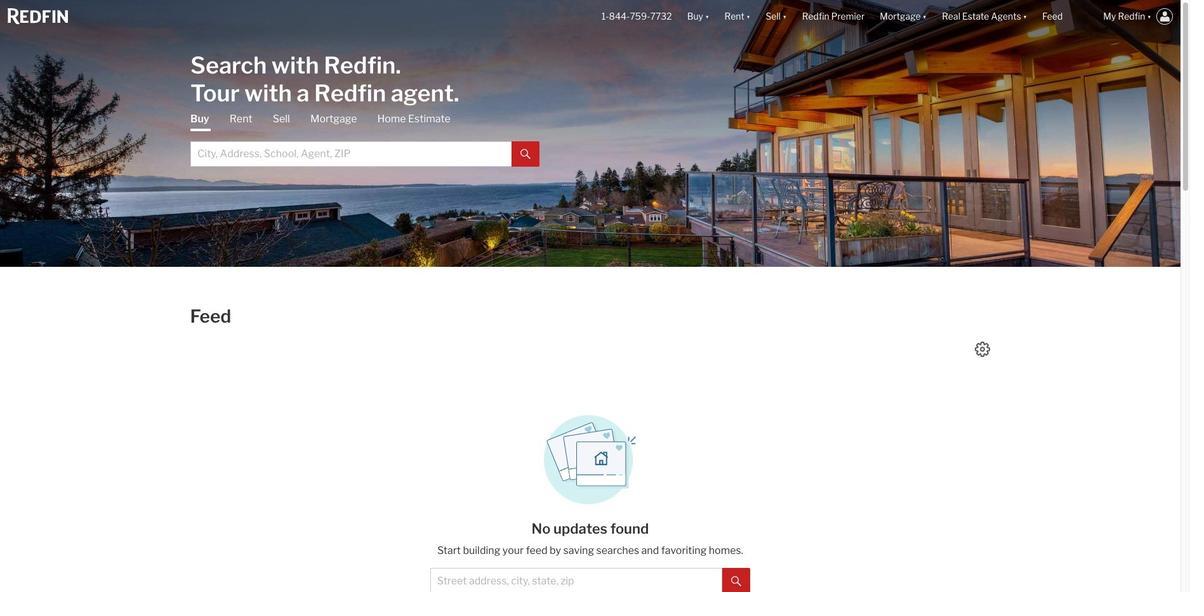 Task type: describe. For each thing, give the bounding box(es) containing it.
submit search image for street address, city, state, zip search box
[[731, 577, 742, 587]]

submit search image for city, address, school, agent, zip search field
[[521, 149, 531, 160]]



Task type: locate. For each thing, give the bounding box(es) containing it.
tab list
[[190, 112, 540, 167]]

0 horizontal spatial submit search image
[[521, 149, 531, 160]]

City, Address, School, Agent, ZIP search field
[[190, 141, 512, 167]]

Street address, city, state, zip search field
[[430, 569, 723, 593]]

0 vertical spatial submit search image
[[521, 149, 531, 160]]

submit search image
[[521, 149, 531, 160], [731, 577, 742, 587]]

1 horizontal spatial submit search image
[[731, 577, 742, 587]]

1 vertical spatial submit search image
[[731, 577, 742, 587]]



Task type: vqa. For each thing, say whether or not it's contained in the screenshot.
Street address, city, state, zip search box on the bottom of page
yes



